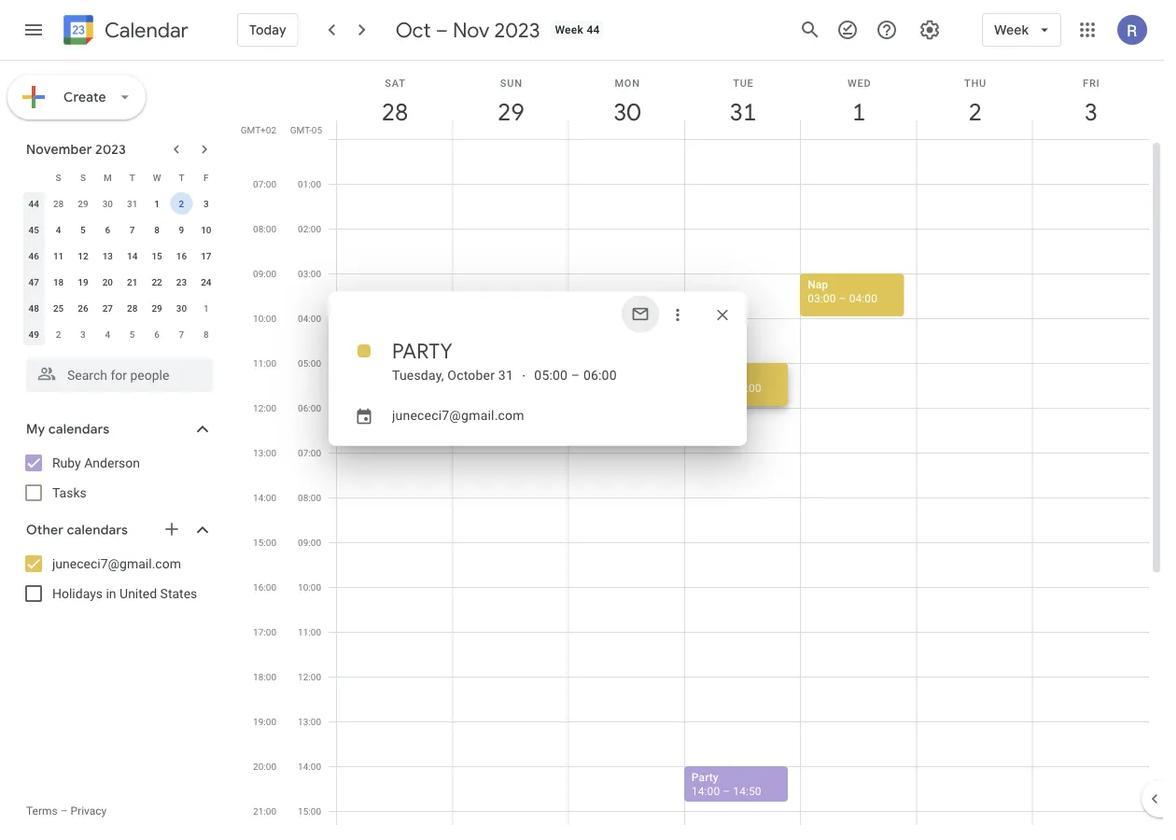 Task type: describe. For each thing, give the bounding box(es) containing it.
december 7 element
[[170, 323, 193, 346]]

my calendars
[[26, 421, 110, 438]]

today
[[249, 21, 286, 38]]

other calendars button
[[4, 516, 232, 545]]

05:00 – 06:00
[[692, 382, 762, 395]]

29 column header
[[452, 61, 569, 139]]

0 vertical spatial 2023
[[495, 17, 540, 43]]

party
[[392, 339, 453, 365]]

party 14:00 – 14:50
[[692, 771, 762, 798]]

week 44
[[555, 23, 600, 36]]

0 horizontal spatial 4
[[56, 224, 61, 235]]

12 element
[[72, 245, 94, 267]]

0 vertical spatial 03:00
[[298, 268, 321, 279]]

0 vertical spatial 5
[[80, 224, 86, 235]]

25
[[53, 303, 64, 314]]

wed 1
[[848, 77, 872, 127]]

21:00
[[253, 806, 276, 817]]

6 cell from the left
[[918, 139, 1034, 826]]

31 inside party tuesday, october 31 ⋅ 05:00 – 06:00
[[499, 368, 514, 383]]

14:00 inside the party 14:00 – 14:50
[[692, 785, 720, 798]]

december 2 element
[[47, 323, 70, 346]]

31 column header
[[684, 61, 802, 139]]

28 for october 28 element
[[53, 198, 64, 209]]

0 horizontal spatial 08:00
[[253, 223, 276, 234]]

1 vertical spatial 07:00
[[298, 447, 321, 459]]

december 4 element
[[96, 323, 119, 346]]

13 element
[[96, 245, 119, 267]]

december 5 element
[[121, 323, 144, 346]]

31 inside november 2023 grid
[[127, 198, 138, 209]]

gmt-05
[[290, 124, 322, 135]]

0 vertical spatial 7
[[130, 224, 135, 235]]

04:00 inside nap 03:00 – 04:00
[[850, 292, 878, 305]]

17 element
[[195, 245, 217, 267]]

calendar
[[105, 17, 189, 43]]

29 element
[[146, 297, 168, 319]]

0 horizontal spatial 2
[[56, 329, 61, 340]]

junececi7@gmail.com inside other calendars list
[[52, 556, 181, 572]]

1 horizontal spatial 09:00
[[298, 537, 321, 548]]

18
[[53, 276, 64, 288]]

2 column header
[[917, 61, 1034, 139]]

48
[[28, 303, 39, 314]]

1 vertical spatial 2023
[[95, 141, 126, 158]]

05:00 – 06:00 button
[[684, 363, 788, 406]]

week for week
[[995, 21, 1029, 38]]

ruby
[[52, 455, 81, 471]]

0 horizontal spatial 09:00
[[253, 268, 276, 279]]

3 column header
[[1033, 61, 1150, 139]]

29 for 29 element
[[152, 303, 162, 314]]

15
[[152, 250, 162, 262]]

calendars for other calendars
[[67, 522, 128, 539]]

holidays
[[52, 586, 103, 601]]

october 31 element
[[121, 192, 144, 215]]

44 inside november 2023 grid
[[28, 198, 39, 209]]

other calendars list
[[4, 549, 232, 609]]

3 inside fri 3
[[1084, 97, 1097, 127]]

1 vertical spatial 10:00
[[298, 582, 321, 593]]

47
[[28, 276, 39, 288]]

46
[[28, 250, 39, 262]]

my
[[26, 421, 45, 438]]

11 element
[[47, 245, 70, 267]]

2 vertical spatial 1
[[204, 303, 209, 314]]

– inside button
[[723, 382, 731, 395]]

0 horizontal spatial 06:00
[[298, 403, 321, 414]]

0 horizontal spatial 11:00
[[253, 358, 276, 369]]

terms
[[26, 805, 58, 818]]

14
[[127, 250, 138, 262]]

28 column header
[[336, 61, 453, 139]]

18:00
[[253, 672, 276, 683]]

party heading
[[392, 339, 453, 365]]

1 vertical spatial 15:00
[[298, 806, 321, 817]]

2 inside thu 2
[[968, 97, 981, 127]]

7 inside the december 7 element
[[179, 329, 184, 340]]

row group inside november 2023 grid
[[21, 191, 219, 347]]

tasks
[[52, 485, 87, 501]]

27 element
[[96, 297, 119, 319]]

create button
[[7, 75, 146, 120]]

22
[[152, 276, 162, 288]]

1 horizontal spatial 11:00
[[298, 627, 321, 638]]

26
[[78, 303, 88, 314]]

28 inside column header
[[381, 97, 407, 127]]

grid containing 28
[[239, 61, 1165, 826]]

0 horizontal spatial 14:00
[[253, 492, 276, 503]]

45
[[28, 224, 39, 235]]

30 column header
[[568, 61, 685, 139]]

november 2023
[[26, 141, 126, 158]]

gmt+02
[[241, 124, 276, 135]]

17
[[201, 250, 212, 262]]

– inside party tuesday, october 31 ⋅ 05:00 – 06:00
[[571, 368, 580, 383]]

calendar heading
[[101, 17, 189, 43]]

1 vertical spatial 1
[[154, 198, 160, 209]]

28 for 28 element
[[127, 303, 138, 314]]

31 link
[[722, 91, 765, 134]]

0 vertical spatial 6
[[105, 224, 110, 235]]

0 vertical spatial 07:00
[[253, 178, 276, 190]]

nap 03:00 – 04:00
[[808, 278, 878, 305]]

0 vertical spatial 15:00
[[253, 537, 276, 548]]

30 inside mon 30
[[613, 97, 640, 127]]

1 column header
[[801, 61, 918, 139]]

thu
[[965, 77, 987, 89]]

19 element
[[72, 271, 94, 293]]

16
[[176, 250, 187, 262]]

privacy link
[[71, 805, 107, 818]]

27
[[102, 303, 113, 314]]

24
[[201, 276, 212, 288]]

mon
[[615, 77, 641, 89]]

29 link
[[490, 91, 533, 134]]

12
[[78, 250, 88, 262]]

my calendars button
[[4, 415, 232, 445]]

oct – nov 2023
[[396, 17, 540, 43]]

0 vertical spatial 12:00
[[253, 403, 276, 414]]

49
[[28, 329, 39, 340]]

row containing s
[[21, 164, 219, 191]]

1 inside wed 1
[[852, 97, 865, 127]]

06:00 inside button
[[733, 382, 762, 395]]

sun
[[500, 77, 523, 89]]

17:00
[[253, 627, 276, 638]]

row containing 45
[[21, 217, 219, 243]]

14:50
[[733, 785, 762, 798]]

add other calendars image
[[163, 520, 181, 539]]

nov
[[453, 17, 490, 43]]

Search for people text field
[[37, 359, 202, 392]]

my calendars list
[[4, 448, 232, 508]]

19
[[78, 276, 88, 288]]

ruby anderson
[[52, 455, 140, 471]]

email event details image
[[631, 305, 650, 324]]

main drawer image
[[22, 19, 45, 41]]

december 3 element
[[72, 323, 94, 346]]

16:00
[[253, 582, 276, 593]]

3 link
[[1070, 91, 1113, 134]]

1 vertical spatial 5
[[130, 329, 135, 340]]

2 inside cell
[[179, 198, 184, 209]]

other
[[26, 522, 64, 539]]

f
[[204, 172, 209, 183]]



Task type: vqa. For each thing, say whether or not it's contained in the screenshot.
June 2 element
no



Task type: locate. For each thing, give the bounding box(es) containing it.
0 horizontal spatial 10:00
[[253, 313, 276, 324]]

03:00
[[298, 268, 321, 279], [808, 292, 836, 305]]

october
[[448, 368, 495, 383]]

1 horizontal spatial 30
[[176, 303, 187, 314]]

1 horizontal spatial 2
[[179, 198, 184, 209]]

1 vertical spatial 08:00
[[298, 492, 321, 503]]

2
[[968, 97, 981, 127], [179, 198, 184, 209], [56, 329, 61, 340]]

13
[[102, 250, 113, 262]]

3 right december 2 element
[[80, 329, 86, 340]]

0 horizontal spatial t
[[129, 172, 135, 183]]

1 horizontal spatial 44
[[587, 23, 600, 36]]

m
[[104, 172, 112, 183]]

0 horizontal spatial 28
[[53, 198, 64, 209]]

junececi7@gmail.com
[[392, 408, 525, 424], [52, 556, 181, 572]]

1
[[852, 97, 865, 127], [154, 198, 160, 209], [204, 303, 209, 314]]

1 horizontal spatial 3
[[204, 198, 209, 209]]

04:00
[[850, 292, 878, 305], [298, 313, 321, 324]]

22 element
[[146, 271, 168, 293]]

30
[[613, 97, 640, 127], [102, 198, 113, 209], [176, 303, 187, 314]]

7
[[130, 224, 135, 235], [179, 329, 184, 340]]

0 vertical spatial 31
[[729, 97, 756, 127]]

0 vertical spatial 3
[[1084, 97, 1097, 127]]

1 horizontal spatial 06:00
[[584, 368, 617, 383]]

05:00 inside party tuesday, october 31 ⋅ 05:00 – 06:00
[[535, 368, 568, 383]]

0 vertical spatial 13:00
[[253, 447, 276, 459]]

0 horizontal spatial 05:00
[[298, 358, 321, 369]]

10 element
[[195, 219, 217, 241]]

states
[[160, 586, 197, 601]]

7 cell from the left
[[1034, 139, 1150, 826]]

0 horizontal spatial 3
[[80, 329, 86, 340]]

3 down fri
[[1084, 97, 1097, 127]]

t right the w
[[179, 172, 184, 183]]

28 element
[[121, 297, 144, 319]]

junececi7@gmail.com down october
[[392, 408, 525, 424]]

week button
[[983, 7, 1062, 52]]

08:00
[[253, 223, 276, 234], [298, 492, 321, 503]]

2 cell from the left
[[453, 139, 569, 826]]

0 vertical spatial 14:00
[[253, 492, 276, 503]]

create
[[64, 89, 106, 106]]

06:00 inside party tuesday, october 31 ⋅ 05:00 – 06:00
[[584, 368, 617, 383]]

0 vertical spatial junececi7@gmail.com
[[392, 408, 525, 424]]

tue
[[733, 77, 754, 89]]

30 element
[[170, 297, 193, 319]]

30 right october 29 element
[[102, 198, 113, 209]]

28 right '27' element
[[127, 303, 138, 314]]

0 horizontal spatial s
[[56, 172, 61, 183]]

1 horizontal spatial 03:00
[[808, 292, 836, 305]]

19:00
[[253, 716, 276, 728]]

20
[[102, 276, 113, 288]]

today button
[[237, 7, 299, 52]]

3 right 2 cell
[[204, 198, 209, 209]]

1 vertical spatial 4
[[105, 329, 110, 340]]

2 vertical spatial 31
[[499, 368, 514, 383]]

6 right december 5 element
[[154, 329, 160, 340]]

2 vertical spatial 29
[[152, 303, 162, 314]]

1 vertical spatial 30
[[102, 198, 113, 209]]

anderson
[[84, 455, 140, 471]]

1 cell from the left
[[337, 139, 453, 826]]

1 down the wed
[[852, 97, 865, 127]]

1 horizontal spatial 1
[[204, 303, 209, 314]]

0 horizontal spatial 04:00
[[298, 313, 321, 324]]

0 horizontal spatial 03:00
[[298, 268, 321, 279]]

row containing 47
[[21, 269, 219, 295]]

10:00 right the 16:00
[[298, 582, 321, 593]]

fri 3
[[1083, 77, 1101, 127]]

2 down thu
[[968, 97, 981, 127]]

05:00 for 05:00
[[298, 358, 321, 369]]

3 inside december 3 element
[[80, 329, 86, 340]]

1 horizontal spatial 07:00
[[298, 447, 321, 459]]

1 horizontal spatial 28
[[127, 303, 138, 314]]

other calendars
[[26, 522, 128, 539]]

07:00
[[253, 178, 276, 190], [298, 447, 321, 459]]

2 left december 3 element
[[56, 329, 61, 340]]

1 vertical spatial 09:00
[[298, 537, 321, 548]]

29
[[497, 97, 523, 127], [78, 198, 88, 209], [152, 303, 162, 314]]

05
[[312, 124, 322, 135]]

5 up 12 element
[[80, 224, 86, 235]]

1 vertical spatial 7
[[179, 329, 184, 340]]

44 left october 28 element
[[28, 198, 39, 209]]

december 6 element
[[146, 323, 168, 346]]

row
[[329, 139, 1150, 826], [21, 164, 219, 191], [21, 191, 219, 217], [21, 217, 219, 243], [21, 243, 219, 269], [21, 269, 219, 295], [21, 295, 219, 321], [21, 321, 219, 347]]

None search field
[[0, 351, 232, 392]]

1 vertical spatial 12:00
[[298, 672, 321, 683]]

week inside dropdown button
[[995, 21, 1029, 38]]

1 horizontal spatial 10:00
[[298, 582, 321, 593]]

30 for 30 element
[[176, 303, 187, 314]]

0 vertical spatial 8
[[154, 224, 160, 235]]

2 link
[[954, 91, 997, 134]]

4 cell from the left
[[684, 139, 802, 826]]

1 vertical spatial 04:00
[[298, 313, 321, 324]]

row containing 46
[[21, 243, 219, 269]]

1 vertical spatial 13:00
[[298, 716, 321, 728]]

25 element
[[47, 297, 70, 319]]

oct
[[396, 17, 431, 43]]

october 29 element
[[72, 192, 94, 215]]

09:00
[[253, 268, 276, 279], [298, 537, 321, 548]]

1 horizontal spatial 12:00
[[298, 672, 321, 683]]

calendars inside 'dropdown button'
[[67, 522, 128, 539]]

20:00
[[253, 761, 276, 772]]

mon 30
[[613, 77, 641, 127]]

44
[[587, 23, 600, 36], [28, 198, 39, 209]]

29 inside column header
[[497, 97, 523, 127]]

0 horizontal spatial 07:00
[[253, 178, 276, 190]]

7 down october 31 element
[[130, 224, 135, 235]]

w
[[153, 172, 161, 183]]

s left m
[[80, 172, 86, 183]]

0 horizontal spatial 31
[[127, 198, 138, 209]]

calendars inside dropdown button
[[48, 421, 110, 438]]

29 right 28 element
[[152, 303, 162, 314]]

1 right 30 element
[[204, 303, 209, 314]]

2 vertical spatial 3
[[80, 329, 86, 340]]

12:00
[[253, 403, 276, 414], [298, 672, 321, 683]]

31 left ⋅
[[499, 368, 514, 383]]

1 vertical spatial 44
[[28, 198, 39, 209]]

1 horizontal spatial 08:00
[[298, 492, 321, 503]]

1 vertical spatial 03:00
[[808, 292, 836, 305]]

8
[[154, 224, 160, 235], [204, 329, 209, 340]]

– inside the party 14:00 – 14:50
[[723, 785, 731, 798]]

1 horizontal spatial 05:00
[[535, 368, 568, 383]]

calendars down tasks
[[67, 522, 128, 539]]

0 vertical spatial 04:00
[[850, 292, 878, 305]]

2 t from the left
[[179, 172, 184, 183]]

1 s from the left
[[56, 172, 61, 183]]

2023 right nov
[[495, 17, 540, 43]]

week up 2 column header
[[995, 21, 1029, 38]]

calendar element
[[60, 11, 189, 52]]

23
[[176, 276, 187, 288]]

0 vertical spatial 1
[[852, 97, 865, 127]]

tue 31
[[729, 77, 756, 127]]

1 horizontal spatial t
[[179, 172, 184, 183]]

4
[[56, 224, 61, 235], [105, 329, 110, 340]]

44 up 30 column header
[[587, 23, 600, 36]]

nap
[[808, 278, 829, 291]]

2 up "9"
[[179, 198, 184, 209]]

calendars for my calendars
[[48, 421, 110, 438]]

1 horizontal spatial 31
[[499, 368, 514, 383]]

1 vertical spatial 8
[[204, 329, 209, 340]]

5 right 'december 4' element
[[130, 329, 135, 340]]

party
[[692, 771, 719, 784]]

05:00 for 05:00 – 06:00
[[692, 382, 720, 395]]

1 vertical spatial 3
[[204, 198, 209, 209]]

15:00 up the 16:00
[[253, 537, 276, 548]]

6 down the "october 30" element
[[105, 224, 110, 235]]

thu 2
[[965, 77, 987, 127]]

29 right october 28 element
[[78, 198, 88, 209]]

1 horizontal spatial 13:00
[[298, 716, 321, 728]]

30 link
[[606, 91, 649, 134]]

tuesday,
[[392, 368, 444, 383]]

14:00 right 20:00
[[298, 761, 321, 772]]

november 2023 grid
[[18, 164, 219, 347]]

row group
[[21, 191, 219, 347]]

0 vertical spatial 08:00
[[253, 223, 276, 234]]

0 horizontal spatial 13:00
[[253, 447, 276, 459]]

2023
[[495, 17, 540, 43], [95, 141, 126, 158]]

8 right the december 7 element
[[204, 329, 209, 340]]

31
[[729, 97, 756, 127], [127, 198, 138, 209], [499, 368, 514, 383]]

1 horizontal spatial 15:00
[[298, 806, 321, 817]]

0 vertical spatial 29
[[497, 97, 523, 127]]

row inside grid
[[329, 139, 1150, 826]]

1 horizontal spatial 04:00
[[850, 292, 878, 305]]

1 vertical spatial 6
[[154, 329, 160, 340]]

0 vertical spatial 4
[[56, 224, 61, 235]]

2 horizontal spatial 2
[[968, 97, 981, 127]]

8 left "9"
[[154, 224, 160, 235]]

5 cell from the left
[[801, 139, 918, 826]]

2 horizontal spatial 29
[[497, 97, 523, 127]]

0 horizontal spatial 30
[[102, 198, 113, 209]]

– inside nap 03:00 – 04:00
[[839, 292, 847, 305]]

1 horizontal spatial 6
[[154, 329, 160, 340]]

2023 up m
[[95, 141, 126, 158]]

week up 30 column header
[[555, 23, 584, 36]]

october 28 element
[[47, 192, 70, 215]]

14 element
[[121, 245, 144, 267]]

1 horizontal spatial 7
[[179, 329, 184, 340]]

2 vertical spatial 2
[[56, 329, 61, 340]]

party tuesday, october 31 ⋅ 05:00 – 06:00
[[392, 339, 617, 383]]

10
[[201, 224, 212, 235]]

1 horizontal spatial 4
[[105, 329, 110, 340]]

2 vertical spatial 28
[[127, 303, 138, 314]]

28
[[381, 97, 407, 127], [53, 198, 64, 209], [127, 303, 138, 314]]

terms link
[[26, 805, 58, 818]]

s up october 28 element
[[56, 172, 61, 183]]

2 s from the left
[[80, 172, 86, 183]]

1 left 2 cell
[[154, 198, 160, 209]]

0 horizontal spatial 15:00
[[253, 537, 276, 548]]

in
[[106, 586, 116, 601]]

14:00 up the 16:00
[[253, 492, 276, 503]]

row containing 44
[[21, 191, 219, 217]]

row containing 49
[[21, 321, 219, 347]]

10:00 right december 1 element
[[253, 313, 276, 324]]

02:00
[[298, 223, 321, 234]]

0 horizontal spatial 5
[[80, 224, 86, 235]]

2 horizontal spatial 05:00
[[692, 382, 720, 395]]

28 down sat
[[381, 97, 407, 127]]

26 element
[[72, 297, 94, 319]]

15 element
[[146, 245, 168, 267]]

0 horizontal spatial junececi7@gmail.com
[[52, 556, 181, 572]]

9
[[179, 224, 184, 235]]

united
[[120, 586, 157, 601]]

21 element
[[121, 271, 144, 293]]

cell
[[337, 139, 453, 826], [453, 139, 569, 826], [569, 139, 685, 826], [684, 139, 802, 826], [801, 139, 918, 826], [918, 139, 1034, 826], [1034, 139, 1150, 826]]

4 right 45
[[56, 224, 61, 235]]

fri
[[1083, 77, 1101, 89]]

0 vertical spatial calendars
[[48, 421, 110, 438]]

week for week 44
[[555, 23, 584, 36]]

18 element
[[47, 271, 70, 293]]

2 horizontal spatial 31
[[729, 97, 756, 127]]

10:00
[[253, 313, 276, 324], [298, 582, 321, 593]]

05:00 inside button
[[692, 382, 720, 395]]

december 8 element
[[195, 323, 217, 346]]

5
[[80, 224, 86, 235], [130, 329, 135, 340]]

row containing 48
[[21, 295, 219, 321]]

1 horizontal spatial junececi7@gmail.com
[[392, 408, 525, 424]]

cell containing nap
[[801, 139, 918, 826]]

junececi7@gmail.com up in
[[52, 556, 181, 572]]

28 left october 29 element
[[53, 198, 64, 209]]

2 cell
[[169, 191, 194, 217]]

holidays in united states
[[52, 586, 197, 601]]

30 down mon
[[613, 97, 640, 127]]

0 horizontal spatial 44
[[28, 198, 39, 209]]

1 horizontal spatial 14:00
[[298, 761, 321, 772]]

1 link
[[838, 91, 881, 134]]

december 1 element
[[195, 297, 217, 319]]

30 for the "october 30" element
[[102, 198, 113, 209]]

2 horizontal spatial 06:00
[[733, 382, 762, 395]]

2 horizontal spatial 14:00
[[692, 785, 720, 798]]

1 vertical spatial junececi7@gmail.com
[[52, 556, 181, 572]]

row containing nap
[[329, 139, 1150, 826]]

30 right 29 element
[[176, 303, 187, 314]]

0 vertical spatial 28
[[381, 97, 407, 127]]

24 element
[[195, 271, 217, 293]]

01:00
[[298, 178, 321, 190]]

2 horizontal spatial 1
[[852, 97, 865, 127]]

03:00 down nap
[[808, 292, 836, 305]]

7 left december 8 element
[[179, 329, 184, 340]]

16 element
[[170, 245, 193, 267]]

15:00 right 21:00
[[298, 806, 321, 817]]

31 down tue on the top of the page
[[729, 97, 756, 127]]

21
[[127, 276, 138, 288]]

3 cell from the left
[[569, 139, 685, 826]]

privacy
[[71, 805, 107, 818]]

row group containing 44
[[21, 191, 219, 347]]

settings menu image
[[919, 19, 942, 41]]

2 horizontal spatial 30
[[613, 97, 640, 127]]

0 vertical spatial 11:00
[[253, 358, 276, 369]]

4 right december 3 element
[[105, 329, 110, 340]]

october 30 element
[[96, 192, 119, 215]]

1 horizontal spatial 29
[[152, 303, 162, 314]]

cell containing 05:00 – 06:00
[[684, 139, 802, 826]]

06:00
[[584, 368, 617, 383], [733, 382, 762, 395], [298, 403, 321, 414]]

0 horizontal spatial 6
[[105, 224, 110, 235]]

1 horizontal spatial 5
[[130, 329, 135, 340]]

14:00 down the party
[[692, 785, 720, 798]]

03:00 inside nap 03:00 – 04:00
[[808, 292, 836, 305]]

2 vertical spatial 30
[[176, 303, 187, 314]]

11
[[53, 250, 64, 262]]

6
[[105, 224, 110, 235], [154, 329, 160, 340]]

1 t from the left
[[129, 172, 135, 183]]

gmt-
[[290, 124, 312, 135]]

23 element
[[170, 271, 193, 293]]

29 down "sun"
[[497, 97, 523, 127]]

grid
[[239, 61, 1165, 826]]

20 element
[[96, 271, 119, 293]]

28 link
[[374, 91, 417, 134]]

0 vertical spatial 10:00
[[253, 313, 276, 324]]

november
[[26, 141, 92, 158]]

⋅
[[521, 368, 527, 383]]

calendars up 'ruby'
[[48, 421, 110, 438]]

31 inside column header
[[729, 97, 756, 127]]

1 vertical spatial 31
[[127, 198, 138, 209]]

03:00 down 02:00
[[298, 268, 321, 279]]

31 right the "october 30" element
[[127, 198, 138, 209]]

sun 29
[[497, 77, 523, 127]]

t left the w
[[129, 172, 135, 183]]

terms – privacy
[[26, 805, 107, 818]]

sat 28
[[381, 77, 407, 127]]

wed
[[848, 77, 872, 89]]

29 for october 29 element
[[78, 198, 88, 209]]

sat
[[385, 77, 406, 89]]



